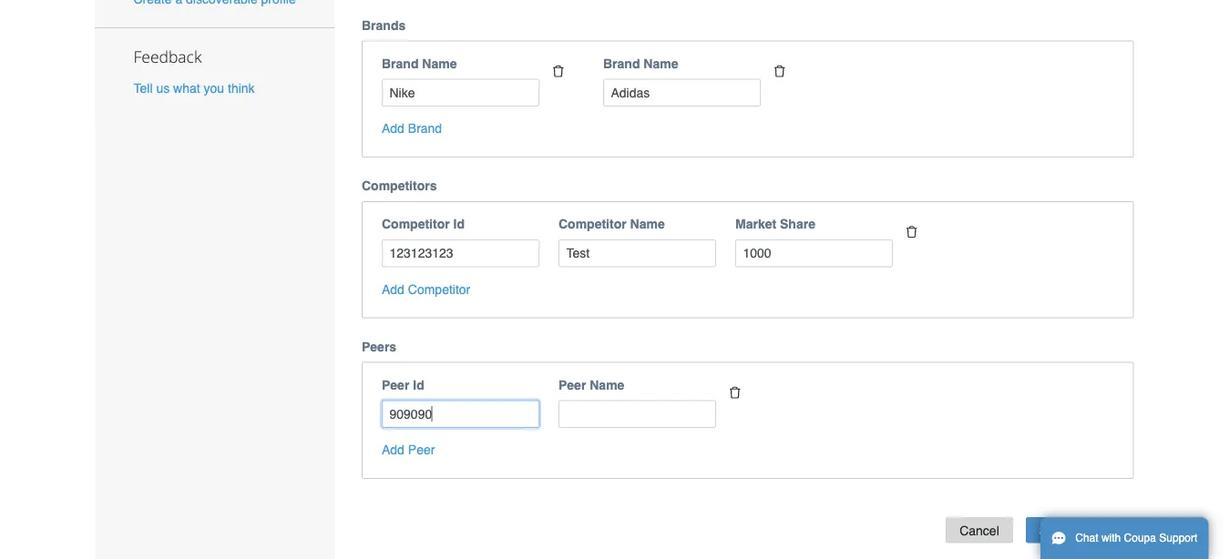 Task type: locate. For each thing, give the bounding box(es) containing it.
0 vertical spatial add
[[382, 121, 405, 136]]

brand name
[[382, 56, 457, 71], [604, 56, 679, 71]]

cancel
[[960, 524, 1000, 538]]

1 horizontal spatial id
[[454, 217, 465, 232]]

1 horizontal spatial brand name text field
[[604, 79, 761, 107]]

brands
[[362, 18, 406, 32]]

1 vertical spatial add
[[382, 282, 405, 297]]

name for peer name 'text box'
[[590, 378, 625, 392]]

peers
[[362, 340, 397, 354]]

add for add brand
[[382, 121, 405, 136]]

2 brand name from the left
[[604, 56, 679, 71]]

peer
[[382, 378, 410, 392], [559, 378, 587, 392], [408, 443, 435, 458]]

1 brand name from the left
[[382, 56, 457, 71]]

competitor inside button
[[408, 282, 471, 297]]

3 add from the top
[[382, 443, 405, 458]]

id up competitor id text field
[[454, 217, 465, 232]]

brand name for 2nd brand name text field from right
[[382, 56, 457, 71]]

peer down peer id "text box" on the left of page
[[408, 443, 435, 458]]

competitor id
[[382, 217, 465, 232]]

2 add from the top
[[382, 282, 405, 297]]

1 brand name text field from the left
[[382, 79, 540, 107]]

peer down peers
[[382, 378, 410, 392]]

2 brand name text field from the left
[[604, 79, 761, 107]]

1 vertical spatial id
[[413, 378, 425, 392]]

id up peer id "text box" on the left of page
[[413, 378, 425, 392]]

competitor for competitor id
[[382, 217, 450, 232]]

add for add peer
[[382, 443, 405, 458]]

Market Share text field
[[736, 240, 894, 268]]

Peer Id text field
[[382, 401, 540, 428]]

2 vertical spatial add
[[382, 443, 405, 458]]

add up peers
[[382, 282, 405, 297]]

add inside button
[[382, 443, 405, 458]]

1 horizontal spatial brand name
[[604, 56, 679, 71]]

peer up peer name 'text box'
[[559, 378, 587, 392]]

save
[[1040, 524, 1069, 538]]

changes
[[1073, 524, 1121, 538]]

competitor up competitor name text field
[[559, 217, 627, 232]]

Competitor Name text field
[[559, 240, 717, 268]]

add up competitors
[[382, 121, 405, 136]]

competitor
[[382, 217, 450, 232], [559, 217, 627, 232], [408, 282, 471, 297]]

1 add from the top
[[382, 121, 405, 136]]

add
[[382, 121, 405, 136], [382, 282, 405, 297], [382, 443, 405, 458]]

chat with coupa support button
[[1041, 518, 1209, 560]]

0 horizontal spatial brand name
[[382, 56, 457, 71]]

add peer
[[382, 443, 435, 458]]

add peer button
[[382, 441, 435, 459]]

market share
[[736, 217, 816, 232]]

add brand
[[382, 121, 442, 136]]

competitor down competitor id text field
[[408, 282, 471, 297]]

brand
[[382, 56, 419, 71], [604, 56, 640, 71], [408, 121, 442, 136]]

Brand Name text field
[[382, 79, 540, 107], [604, 79, 761, 107]]

0 horizontal spatial id
[[413, 378, 425, 392]]

0 vertical spatial id
[[454, 217, 465, 232]]

0 horizontal spatial brand name text field
[[382, 79, 540, 107]]

add down peer id
[[382, 443, 405, 458]]

name
[[422, 56, 457, 71], [644, 56, 679, 71], [631, 217, 665, 232], [590, 378, 625, 392]]

competitor down competitors
[[382, 217, 450, 232]]

brand inside add brand button
[[408, 121, 442, 136]]

coupa
[[1125, 532, 1157, 545]]

Competitor Id text field
[[382, 240, 540, 268]]

tell us what you think
[[134, 81, 255, 96]]

chat with coupa support
[[1076, 532, 1198, 545]]

support
[[1160, 532, 1198, 545]]

id
[[454, 217, 465, 232], [413, 378, 425, 392]]



Task type: vqa. For each thing, say whether or not it's contained in the screenshot.
6-
no



Task type: describe. For each thing, give the bounding box(es) containing it.
peer for peer name
[[559, 378, 587, 392]]

share
[[780, 217, 816, 232]]

Peer Name text field
[[559, 401, 717, 428]]

save changes button
[[1026, 518, 1135, 544]]

think
[[228, 81, 255, 96]]

competitor for competitor name
[[559, 217, 627, 232]]

add competitor
[[382, 282, 471, 297]]

add for add competitor
[[382, 282, 405, 297]]

market
[[736, 217, 777, 232]]

add brand button
[[382, 119, 442, 138]]

id for peer id
[[413, 378, 425, 392]]

tell
[[134, 81, 153, 96]]

peer for peer id
[[382, 378, 410, 392]]

competitor name
[[559, 217, 665, 232]]

peer inside button
[[408, 443, 435, 458]]

name for competitor name text field
[[631, 217, 665, 232]]

add competitor button
[[382, 280, 471, 299]]

chat
[[1076, 532, 1099, 545]]

name for 2nd brand name text field from the left
[[644, 56, 679, 71]]

us
[[156, 81, 170, 96]]

id for competitor id
[[454, 217, 465, 232]]

with
[[1102, 532, 1122, 545]]

save changes
[[1040, 524, 1121, 538]]

cancel link
[[947, 518, 1014, 544]]

tell us what you think button
[[134, 79, 255, 97]]

feedback
[[134, 46, 202, 67]]

brand name for 2nd brand name text field from the left
[[604, 56, 679, 71]]

peer id
[[382, 378, 425, 392]]

what
[[173, 81, 200, 96]]

you
[[204, 81, 224, 96]]

name for 2nd brand name text field from right
[[422, 56, 457, 71]]

competitors
[[362, 179, 437, 193]]

peer name
[[559, 378, 625, 392]]



